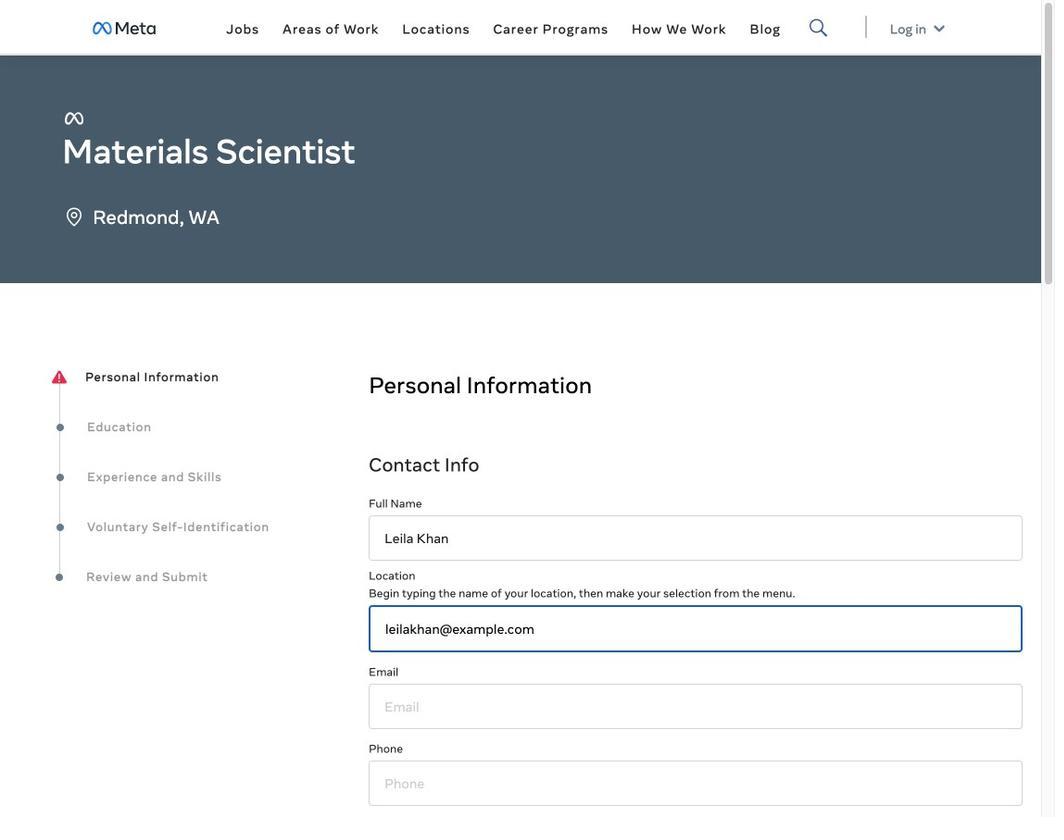 Task type: locate. For each thing, give the bounding box(es) containing it.
Email text field
[[369, 685, 1023, 730]]



Task type: vqa. For each thing, say whether or not it's contained in the screenshot.
Location text field
no



Task type: describe. For each thing, give the bounding box(es) containing it.
Phone text field
[[369, 761, 1023, 807]]

desktop nav logo image
[[93, 22, 156, 36]]

meta black icon image
[[65, 109, 83, 128]]

Full Name text field
[[369, 516, 1023, 561]]



